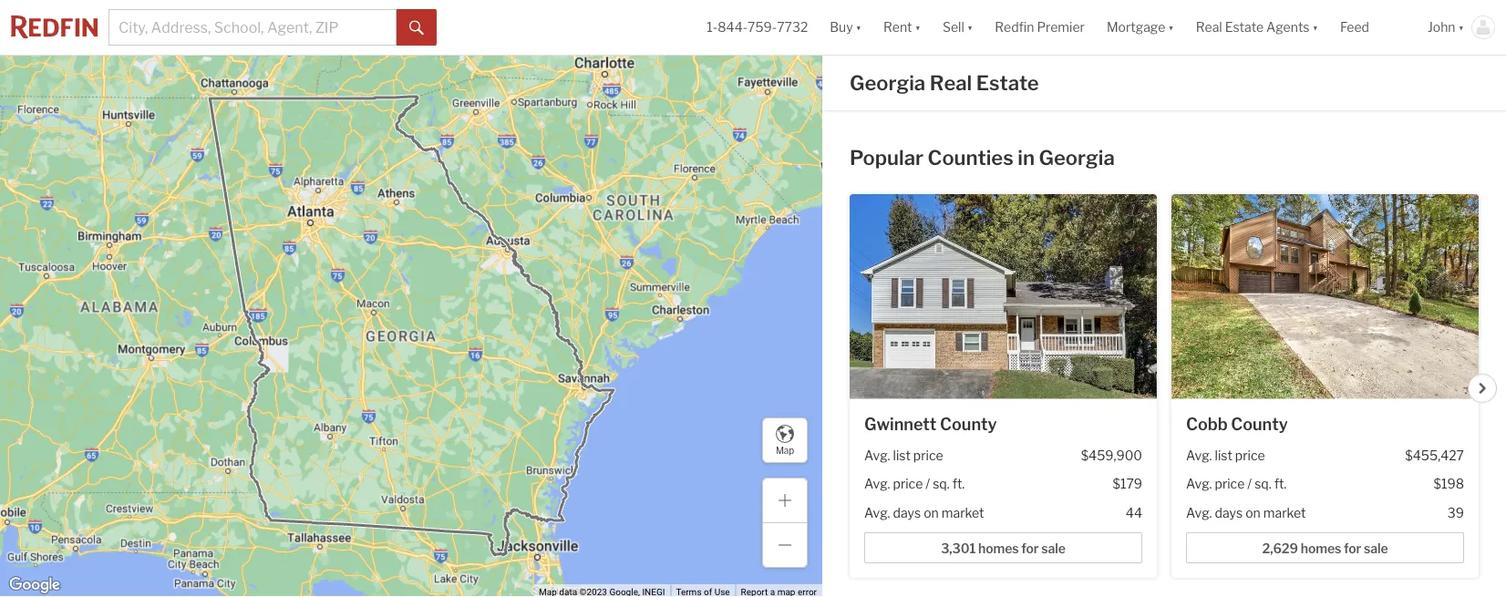 Task type: vqa. For each thing, say whether or not it's contained in the screenshot.
first sq. from the left
yes



Task type: describe. For each thing, give the bounding box(es) containing it.
show full list
[[850, 31, 927, 47]]

sell ▾ button
[[943, 0, 973, 55]]

$ for 455,427
[[1405, 448, 1413, 463]]

homes for gwinnett county
[[978, 541, 1019, 557]]

459,900
[[1089, 448, 1142, 463]]

full
[[886, 31, 904, 47]]

google image
[[5, 574, 65, 597]]

▾ for mortgage ▾
[[1168, 19, 1174, 35]]

feed button
[[1329, 0, 1417, 55]]

in
[[1018, 145, 1035, 170]]

844-
[[718, 19, 748, 35]]

2,629 homes for sale
[[1262, 541, 1388, 557]]

1-844-759-7732 link
[[707, 19, 808, 35]]

avg. for $ 179
[[864, 476, 890, 492]]

39
[[1448, 505, 1464, 520]]

2,629
[[1262, 541, 1298, 557]]

agents
[[1267, 19, 1310, 35]]

City, Address, School, Agent, ZIP search field
[[109, 9, 397, 46]]

rent ▾
[[884, 19, 921, 35]]

ft. for gwinnett county
[[952, 476, 965, 492]]

sale for cobb county
[[1364, 541, 1388, 557]]

759-
[[748, 19, 777, 35]]

cobb county
[[1186, 414, 1288, 435]]

▾ for rent ▾
[[915, 19, 921, 35]]

gwinnett county
[[864, 414, 997, 435]]

/ for cobb
[[1248, 476, 1252, 492]]

1-844-759-7732
[[707, 19, 808, 35]]

premier
[[1037, 19, 1085, 35]]

photo of home in cobb county image
[[1172, 194, 1479, 399]]

0 horizontal spatial georgia
[[850, 71, 926, 95]]

455,427
[[1413, 448, 1464, 463]]

avg. list price for gwinnett
[[864, 448, 943, 463]]

cobb
[[1186, 414, 1228, 435]]

sq. for cobb
[[1255, 476, 1272, 492]]

sell ▾
[[943, 19, 973, 35]]

show full list link
[[850, 30, 1479, 50]]

avg. days on market for cobb
[[1186, 505, 1306, 520]]

mortgage ▾ button
[[1096, 0, 1185, 55]]

popular counties in georgia
[[850, 145, 1115, 170]]

redfin premier
[[995, 19, 1085, 35]]

sale for gwinnett county
[[1041, 541, 1066, 557]]

1 horizontal spatial georgia
[[1039, 145, 1115, 170]]

gwinnett
[[864, 414, 937, 435]]

▾ for sell ▾
[[967, 19, 973, 35]]

▾ for buy ▾
[[856, 19, 862, 35]]

$ 455,427
[[1405, 448, 1464, 463]]

mortgage
[[1107, 19, 1166, 35]]

georgia real estate
[[850, 71, 1039, 95]]

map button
[[762, 418, 808, 463]]

days for gwinnett
[[893, 505, 921, 520]]

counties
[[928, 145, 1014, 170]]

days for cobb
[[1215, 505, 1243, 520]]

market for cobb county
[[1264, 505, 1306, 520]]

$ for 179
[[1113, 476, 1120, 492]]

avg. for $ 455,427
[[1186, 448, 1212, 463]]

buy ▾ button
[[819, 0, 873, 55]]

submit search image
[[409, 21, 424, 35]]

avg. price / sq. ft. for cobb
[[1186, 476, 1287, 492]]

real estate agents ▾ link
[[1196, 0, 1318, 55]]

avg. days on market for gwinnett
[[864, 505, 984, 520]]



Task type: locate. For each thing, give the bounding box(es) containing it.
0 horizontal spatial avg. list price
[[864, 448, 943, 463]]

estate left agents at the right top of page
[[1225, 19, 1264, 35]]

georgia right in
[[1039, 145, 1115, 170]]

avg. list price down cobb county
[[1186, 448, 1265, 463]]

list for gwinnett
[[893, 448, 911, 463]]

6 ▾ from the left
[[1458, 19, 1464, 35]]

1 on from the left
[[924, 505, 939, 520]]

list down gwinnett
[[893, 448, 911, 463]]

2 sq. from the left
[[1255, 476, 1272, 492]]

real
[[1196, 19, 1222, 35], [930, 71, 972, 95]]

1 horizontal spatial on
[[1246, 505, 1261, 520]]

avg. days on market
[[864, 505, 984, 520], [1186, 505, 1306, 520]]

1 avg. list price from the left
[[864, 448, 943, 463]]

days
[[893, 505, 921, 520], [1215, 505, 1243, 520]]

198
[[1441, 476, 1464, 492]]

1 horizontal spatial ft.
[[1274, 476, 1287, 492]]

feed
[[1340, 19, 1369, 35]]

next image
[[1478, 383, 1488, 394]]

0 vertical spatial real
[[1196, 19, 1222, 35]]

179
[[1120, 476, 1142, 492]]

$ 179
[[1113, 476, 1142, 492]]

on
[[924, 505, 939, 520], [1246, 505, 1261, 520]]

0 horizontal spatial /
[[926, 476, 930, 492]]

0 horizontal spatial avg. price / sq. ft.
[[864, 476, 965, 492]]

ft.
[[952, 476, 965, 492], [1274, 476, 1287, 492]]

2 on from the left
[[1246, 505, 1261, 520]]

buy ▾ button
[[830, 0, 862, 55]]

homes right 3,301
[[978, 541, 1019, 557]]

2 homes from the left
[[1301, 541, 1341, 557]]

1 horizontal spatial avg. days on market
[[1186, 505, 1306, 520]]

rent ▾ button
[[884, 0, 921, 55]]

ft. up 3,301
[[952, 476, 965, 492]]

avg. days on market up 3,301
[[864, 505, 984, 520]]

0 horizontal spatial on
[[924, 505, 939, 520]]

▾ for john ▾
[[1458, 19, 1464, 35]]

1 horizontal spatial market
[[1264, 505, 1306, 520]]

list down cobb county
[[1215, 448, 1233, 463]]

1 vertical spatial estate
[[976, 71, 1039, 95]]

1 horizontal spatial days
[[1215, 505, 1243, 520]]

1 market from the left
[[942, 505, 984, 520]]

avg. price / sq. ft.
[[864, 476, 965, 492], [1186, 476, 1287, 492]]

county for cobb county
[[1231, 414, 1288, 435]]

county for gwinnett county
[[940, 414, 997, 435]]

for for gwinnett county
[[1022, 541, 1039, 557]]

john ▾
[[1428, 19, 1464, 35]]

1 ft. from the left
[[952, 476, 965, 492]]

▾ inside sell ▾ dropdown button
[[967, 19, 973, 35]]

for
[[1022, 541, 1039, 557], [1344, 541, 1361, 557]]

for right 3,301
[[1022, 541, 1039, 557]]

avg.
[[864, 448, 890, 463], [1186, 448, 1212, 463], [864, 476, 890, 492], [1186, 476, 1212, 492], [864, 505, 890, 520], [1186, 505, 1212, 520]]

2 avg. days on market from the left
[[1186, 505, 1306, 520]]

avg. price / sq. ft. down cobb county
[[1186, 476, 1287, 492]]

days down cobb county
[[1215, 505, 1243, 520]]

0 horizontal spatial ft.
[[952, 476, 965, 492]]

1 horizontal spatial sale
[[1364, 541, 1388, 557]]

▾ inside real estate agents ▾ link
[[1312, 19, 1318, 35]]

1 horizontal spatial sq.
[[1255, 476, 1272, 492]]

buy ▾
[[830, 19, 862, 35]]

1 horizontal spatial avg. list price
[[1186, 448, 1265, 463]]

▾ right the buy
[[856, 19, 862, 35]]

/ for gwinnett
[[926, 476, 930, 492]]

7732
[[777, 19, 808, 35]]

1 horizontal spatial homes
[[1301, 541, 1341, 557]]

1 county from the left
[[940, 414, 997, 435]]

ft. for cobb county
[[1274, 476, 1287, 492]]

2 days from the left
[[1215, 505, 1243, 520]]

estate inside real estate agents ▾ link
[[1225, 19, 1264, 35]]

2 avg. list price from the left
[[1186, 448, 1265, 463]]

avg. for $ 459,900
[[864, 448, 890, 463]]

list right full
[[907, 31, 925, 47]]

list
[[907, 31, 925, 47], [893, 448, 911, 463], [1215, 448, 1233, 463]]

0 horizontal spatial avg. days on market
[[864, 505, 984, 520]]

5 ▾ from the left
[[1312, 19, 1318, 35]]

on for gwinnett
[[924, 505, 939, 520]]

georgia down show full list
[[850, 71, 926, 95]]

▾
[[856, 19, 862, 35], [915, 19, 921, 35], [967, 19, 973, 35], [1168, 19, 1174, 35], [1312, 19, 1318, 35], [1458, 19, 1464, 35]]

rent
[[884, 19, 912, 35]]

▾ right "john"
[[1458, 19, 1464, 35]]

avg. price / sq. ft. down gwinnett
[[864, 476, 965, 492]]

avg. for $ 198
[[1186, 476, 1212, 492]]

ft. up '2,629'
[[1274, 476, 1287, 492]]

▾ right sell
[[967, 19, 973, 35]]

avg. list price
[[864, 448, 943, 463], [1186, 448, 1265, 463]]

real inside dropdown button
[[1196, 19, 1222, 35]]

county right cobb
[[1231, 414, 1288, 435]]

/
[[926, 476, 930, 492], [1248, 476, 1252, 492]]

1 ▾ from the left
[[856, 19, 862, 35]]

2 avg. price / sq. ft. from the left
[[1186, 476, 1287, 492]]

show
[[850, 31, 883, 47]]

1 horizontal spatial /
[[1248, 476, 1252, 492]]

1 avg. days on market from the left
[[864, 505, 984, 520]]

2 ▾ from the left
[[915, 19, 921, 35]]

0 vertical spatial georgia
[[850, 71, 926, 95]]

avg. days on market up '2,629'
[[1186, 505, 1306, 520]]

rent ▾ button
[[873, 0, 932, 55]]

2 ft. from the left
[[1274, 476, 1287, 492]]

on down gwinnett county
[[924, 505, 939, 520]]

avg. price / sq. ft. for gwinnett
[[864, 476, 965, 492]]

2 market from the left
[[1264, 505, 1306, 520]]

buy
[[830, 19, 853, 35]]

on for cobb
[[1246, 505, 1261, 520]]

for for cobb county
[[1344, 541, 1361, 557]]

homes right '2,629'
[[1301, 541, 1341, 557]]

list for cobb
[[1215, 448, 1233, 463]]

0 horizontal spatial days
[[893, 505, 921, 520]]

1-
[[707, 19, 718, 35]]

market for gwinnett county
[[942, 505, 984, 520]]

redfin
[[995, 19, 1034, 35]]

photo of home in gwinnett county image
[[850, 194, 1157, 399]]

/ down gwinnett county
[[926, 476, 930, 492]]

▾ right mortgage
[[1168, 19, 1174, 35]]

county right gwinnett
[[940, 414, 997, 435]]

0 horizontal spatial county
[[940, 414, 997, 435]]

0 horizontal spatial sale
[[1041, 541, 1066, 557]]

1 sale from the left
[[1041, 541, 1066, 557]]

sq.
[[933, 476, 950, 492], [1255, 476, 1272, 492]]

$ 198
[[1434, 476, 1464, 492]]

redfin premier button
[[984, 0, 1096, 55]]

$ for 198
[[1434, 476, 1441, 492]]

0 horizontal spatial estate
[[976, 71, 1039, 95]]

john
[[1428, 19, 1456, 35]]

3,301
[[941, 541, 976, 557]]

1 / from the left
[[926, 476, 930, 492]]

0 horizontal spatial real
[[930, 71, 972, 95]]

sell
[[943, 19, 964, 35]]

▾ right rent
[[915, 19, 921, 35]]

market
[[942, 505, 984, 520], [1264, 505, 1306, 520]]

▾ inside rent ▾ dropdown button
[[915, 19, 921, 35]]

sq. down cobb county
[[1255, 476, 1272, 492]]

1 days from the left
[[893, 505, 921, 520]]

market up 3,301
[[942, 505, 984, 520]]

0 vertical spatial estate
[[1225, 19, 1264, 35]]

1 horizontal spatial county
[[1231, 414, 1288, 435]]

1 horizontal spatial for
[[1344, 541, 1361, 557]]

0 horizontal spatial market
[[942, 505, 984, 520]]

4 ▾ from the left
[[1168, 19, 1174, 35]]

2 sale from the left
[[1364, 541, 1388, 557]]

1 horizontal spatial avg. price / sq. ft.
[[1186, 476, 1287, 492]]

real estate agents ▾ button
[[1185, 0, 1329, 55]]

days down gwinnett
[[893, 505, 921, 520]]

estate
[[1225, 19, 1264, 35], [976, 71, 1039, 95]]

homes for cobb county
[[1301, 541, 1341, 557]]

0 horizontal spatial homes
[[978, 541, 1019, 557]]

real down sell
[[930, 71, 972, 95]]

2 / from the left
[[1248, 476, 1252, 492]]

1 vertical spatial real
[[930, 71, 972, 95]]

mortgage ▾
[[1107, 19, 1174, 35]]

avg. list price down gwinnett
[[864, 448, 943, 463]]

for right '2,629'
[[1344, 541, 1361, 557]]

market up '2,629'
[[1264, 505, 1306, 520]]

map
[[776, 445, 794, 456]]

2 county from the left
[[1231, 414, 1288, 435]]

0 horizontal spatial sq.
[[933, 476, 950, 492]]

popular
[[850, 145, 924, 170]]

real right mortgage ▾ at the top right
[[1196, 19, 1222, 35]]

1 for from the left
[[1022, 541, 1039, 557]]

homes
[[978, 541, 1019, 557], [1301, 541, 1341, 557]]

sq. for gwinnett
[[933, 476, 950, 492]]

sq. down gwinnett county
[[933, 476, 950, 492]]

real estate agents ▾
[[1196, 19, 1318, 35]]

county
[[940, 414, 997, 435], [1231, 414, 1288, 435]]

0 horizontal spatial for
[[1022, 541, 1039, 557]]

$ 459,900
[[1081, 448, 1142, 463]]

▾ inside buy ▾ dropdown button
[[856, 19, 862, 35]]

44
[[1126, 505, 1142, 520]]

1 avg. price / sq. ft. from the left
[[864, 476, 965, 492]]

1 horizontal spatial real
[[1196, 19, 1222, 35]]

$
[[1081, 448, 1089, 463], [1405, 448, 1413, 463], [1113, 476, 1120, 492], [1434, 476, 1441, 492]]

/ down cobb county
[[1248, 476, 1252, 492]]

3 ▾ from the left
[[967, 19, 973, 35]]

1 horizontal spatial estate
[[1225, 19, 1264, 35]]

sale
[[1041, 541, 1066, 557], [1364, 541, 1388, 557]]

1 vertical spatial georgia
[[1039, 145, 1115, 170]]

avg. list price for cobb
[[1186, 448, 1265, 463]]

1 sq. from the left
[[933, 476, 950, 492]]

on down cobb county
[[1246, 505, 1261, 520]]

$ for 459,900
[[1081, 448, 1089, 463]]

3,301 homes for sale
[[941, 541, 1066, 557]]

▾ right agents at the right top of page
[[1312, 19, 1318, 35]]

estate down redfin
[[976, 71, 1039, 95]]

sell ▾ button
[[932, 0, 984, 55]]

price
[[913, 448, 943, 463], [1235, 448, 1265, 463], [893, 476, 923, 492], [1215, 476, 1245, 492]]

georgia
[[850, 71, 926, 95], [1039, 145, 1115, 170]]

1 homes from the left
[[978, 541, 1019, 557]]

mortgage ▾ button
[[1107, 0, 1174, 55]]

2 for from the left
[[1344, 541, 1361, 557]]

▾ inside mortgage ▾ dropdown button
[[1168, 19, 1174, 35]]

map region
[[0, 0, 1012, 597]]



